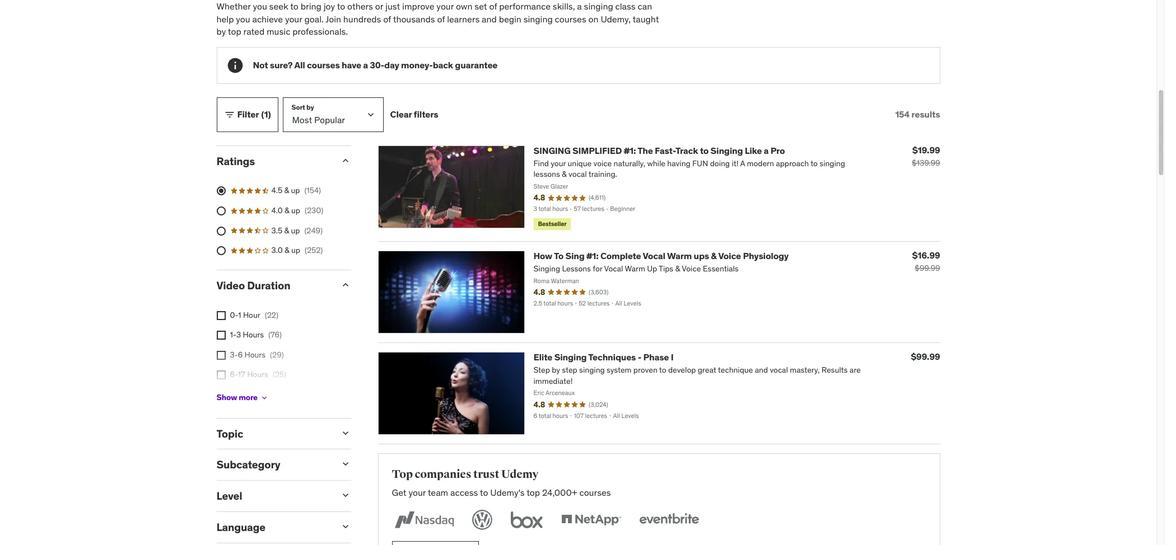 Task type: locate. For each thing, give the bounding box(es) containing it.
you up achieve
[[253, 1, 267, 12]]

your down seek
[[285, 13, 302, 25]]

hundreds
[[343, 13, 381, 25]]

hours right 3
[[243, 330, 264, 340]]

0 vertical spatial singing
[[711, 145, 743, 156]]

hours right 6
[[245, 350, 266, 360]]

complete
[[601, 250, 641, 262]]

filter
[[237, 109, 259, 120]]

courses
[[555, 13, 587, 25], [307, 59, 340, 71], [580, 487, 611, 499]]

ups
[[694, 250, 709, 262]]

1 horizontal spatial singing
[[584, 1, 613, 12]]

2 vertical spatial your
[[409, 487, 426, 499]]

#1: left the
[[624, 145, 636, 156]]

0 vertical spatial courses
[[555, 13, 587, 25]]

singing
[[534, 145, 571, 156]]

on
[[589, 13, 599, 25]]

up left (249)
[[291, 226, 300, 236]]

0 horizontal spatial #1:
[[587, 250, 599, 262]]

up left (230)
[[291, 206, 300, 216]]

to down trust
[[480, 487, 488, 499]]

by
[[217, 26, 226, 37]]

0 vertical spatial your
[[437, 1, 454, 12]]

small image for video duration
[[340, 280, 351, 291]]

seek
[[269, 1, 288, 12]]

up for 4.0 & up
[[291, 206, 300, 216]]

skills,
[[553, 1, 575, 12]]

get
[[392, 487, 407, 499]]

1 horizontal spatial of
[[437, 13, 445, 25]]

thousands
[[393, 13, 435, 25]]

3.5 & up (249)
[[271, 226, 323, 236]]

1 horizontal spatial top
[[527, 487, 540, 499]]

1 vertical spatial top
[[527, 487, 540, 499]]

2 vertical spatial courses
[[580, 487, 611, 499]]

0-1 hour (22)
[[230, 310, 278, 320]]

can
[[638, 1, 652, 12]]

you
[[253, 1, 267, 12], [236, 13, 250, 25]]

singing up on
[[584, 1, 613, 12]]

your right get
[[409, 487, 426, 499]]

xsmall image for 0-
[[217, 311, 226, 320]]

singing left like
[[711, 145, 743, 156]]

4.0 & up (230)
[[271, 206, 323, 216]]

small image for ratings
[[340, 155, 351, 166]]

of down just
[[383, 13, 391, 25]]

small image
[[224, 109, 235, 120], [340, 155, 351, 166], [340, 280, 351, 291], [340, 428, 351, 439], [340, 459, 351, 470], [340, 522, 351, 533]]

a left pro
[[764, 145, 769, 156]]

singing
[[584, 1, 613, 12], [524, 13, 553, 25]]

& right 4.5
[[284, 186, 289, 196]]

level button
[[217, 490, 331, 503]]

rated
[[244, 26, 265, 37]]

up for 4.5 & up
[[291, 186, 300, 196]]

techniques
[[589, 352, 636, 363]]

1 vertical spatial a
[[363, 59, 368, 71]]

of
[[489, 1, 497, 12], [383, 13, 391, 25], [437, 13, 445, 25]]

day
[[384, 59, 399, 71]]

xsmall image
[[217, 311, 226, 320], [217, 331, 226, 340], [217, 371, 226, 380], [260, 394, 269, 403]]

of left learners
[[437, 13, 445, 25]]

level
[[217, 490, 242, 503]]

small image for language
[[340, 522, 351, 533]]

udemy's
[[490, 487, 525, 499]]

154 results
[[895, 109, 941, 120]]

set
[[475, 1, 487, 12]]

top inside whether you seek to bring joy to others or just improve your own set of performance skills, a singing class can help you achieve your goal. join hundreds of thousands of learners and begin singing courses on udemy, taught by top rated music professionals.
[[228, 26, 241, 37]]

(29)
[[270, 350, 284, 360]]

a left 30-
[[363, 59, 368, 71]]

up for 3.0 & up
[[291, 246, 300, 256]]

up left (154)
[[291, 186, 300, 196]]

fast-
[[655, 145, 676, 156]]

professionals.
[[293, 26, 348, 37]]

to right joy
[[337, 1, 345, 12]]

1 horizontal spatial you
[[253, 1, 267, 12]]

1-3 hours (76)
[[230, 330, 282, 340]]

of right set
[[489, 1, 497, 12]]

xsmall image left '1-'
[[217, 331, 226, 340]]

to right "track"
[[700, 145, 709, 156]]

a right skills,
[[577, 1, 582, 12]]

top right by
[[228, 26, 241, 37]]

team
[[428, 487, 448, 499]]

0 horizontal spatial top
[[228, 26, 241, 37]]

show more
[[217, 393, 258, 403]]

1 vertical spatial your
[[285, 13, 302, 25]]

filter (1)
[[237, 109, 271, 120]]

0 horizontal spatial a
[[363, 59, 368, 71]]

top
[[228, 26, 241, 37], [527, 487, 540, 499]]

&
[[284, 186, 289, 196], [285, 206, 290, 216], [284, 226, 289, 236], [285, 246, 290, 256], [711, 250, 717, 262]]

up left (252)
[[291, 246, 300, 256]]

elite singing techniques - phase i
[[534, 352, 674, 363]]

1 vertical spatial singing
[[555, 352, 587, 363]]

hours right 17
[[247, 370, 268, 380]]

0 vertical spatial top
[[228, 26, 241, 37]]

performance
[[499, 1, 551, 12]]

achieve
[[252, 13, 283, 25]]

& right 3.0
[[285, 246, 290, 256]]

courses inside whether you seek to bring joy to others or just improve your own set of performance skills, a singing class can help you achieve your goal. join hundreds of thousands of learners and begin singing courses on udemy, taught by top rated music professionals.
[[555, 13, 587, 25]]

0 horizontal spatial your
[[285, 13, 302, 25]]

top down udemy at the bottom
[[527, 487, 540, 499]]

a
[[577, 1, 582, 12], [363, 59, 368, 71], [764, 145, 769, 156]]

xsmall image left 0-
[[217, 311, 226, 320]]

#1:
[[624, 145, 636, 156], [587, 250, 599, 262]]

$99.99
[[915, 263, 941, 273], [911, 351, 941, 363]]

up for 3.5 & up
[[291, 226, 300, 236]]

3-6 hours (29)
[[230, 350, 284, 360]]

xsmall image for 1-
[[217, 331, 226, 340]]

box image
[[508, 508, 545, 533]]

money-
[[401, 59, 433, 71]]

& right 3.5 in the left of the page
[[284, 226, 289, 236]]

more
[[239, 393, 258, 403]]

1 horizontal spatial a
[[577, 1, 582, 12]]

courses inside top companies trust udemy get your team access to udemy's top 24,000+ courses
[[580, 487, 611, 499]]

courses down skills,
[[555, 13, 587, 25]]

singing down performance
[[524, 13, 553, 25]]

0 horizontal spatial singing
[[555, 352, 587, 363]]

eventbrite image
[[637, 508, 701, 533]]

to
[[290, 1, 299, 12], [337, 1, 345, 12], [700, 145, 709, 156], [480, 487, 488, 499]]

$16.99 $99.99
[[913, 250, 941, 273]]

xsmall image for 6-
[[217, 371, 226, 380]]

(154)
[[304, 186, 321, 196]]

hours right 17+
[[244, 390, 265, 400]]

& right 4.0
[[285, 206, 290, 216]]

courses right all
[[307, 59, 340, 71]]

0 horizontal spatial singing
[[524, 13, 553, 25]]

1 vertical spatial singing
[[524, 13, 553, 25]]

access
[[451, 487, 478, 499]]

small image for subcategory
[[340, 459, 351, 470]]

you down 'whether'
[[236, 13, 250, 25]]

udemy,
[[601, 13, 631, 25]]

1 horizontal spatial your
[[409, 487, 426, 499]]

4.5
[[271, 186, 282, 196]]

2 horizontal spatial a
[[764, 145, 769, 156]]

-
[[638, 352, 642, 363]]

i
[[671, 352, 674, 363]]

how
[[534, 250, 553, 262]]

top inside top companies trust udemy get your team access to udemy's top 24,000+ courses
[[527, 487, 540, 499]]

3.0 & up (252)
[[271, 246, 323, 256]]

goal.
[[305, 13, 324, 25]]

to inside top companies trust udemy get your team access to udemy's top 24,000+ courses
[[480, 487, 488, 499]]

a inside whether you seek to bring joy to others or just improve your own set of performance skills, a singing class can help you achieve your goal. join hundreds of thousands of learners and begin singing courses on udemy, taught by top rated music professionals.
[[577, 1, 582, 12]]

0 vertical spatial a
[[577, 1, 582, 12]]

2 vertical spatial a
[[764, 145, 769, 156]]

singing
[[711, 145, 743, 156], [555, 352, 587, 363]]

6
[[238, 350, 243, 360]]

hours
[[243, 330, 264, 340], [245, 350, 266, 360], [247, 370, 268, 380], [244, 390, 265, 400]]

just
[[385, 1, 400, 12]]

singing right elite
[[555, 352, 587, 363]]

0 vertical spatial $99.99
[[915, 263, 941, 273]]

(76)
[[268, 330, 282, 340]]

2 horizontal spatial of
[[489, 1, 497, 12]]

xsmall image left 6-
[[217, 371, 226, 380]]

results
[[912, 109, 941, 120]]

phase
[[644, 352, 669, 363]]

sure?
[[270, 59, 293, 71]]

0 vertical spatial #1:
[[624, 145, 636, 156]]

& for 3.5
[[284, 226, 289, 236]]

back
[[433, 59, 453, 71]]

small image
[[340, 490, 351, 502]]

not
[[253, 59, 268, 71]]

0 horizontal spatial you
[[236, 13, 250, 25]]

xsmall image right more
[[260, 394, 269, 403]]

courses up netapp "image" at the bottom of the page
[[580, 487, 611, 499]]

simplified
[[573, 145, 622, 156]]

your left own
[[437, 1, 454, 12]]

1
[[238, 310, 241, 320]]

#1: right sing
[[587, 250, 599, 262]]



Task type: describe. For each thing, give the bounding box(es) containing it.
& for 4.5
[[284, 186, 289, 196]]

how to sing #1: complete vocal warm ups & voice physiology
[[534, 250, 789, 262]]

learners
[[447, 13, 480, 25]]

begin
[[499, 13, 522, 25]]

or
[[375, 1, 383, 12]]

1-
[[230, 330, 236, 340]]

xsmall image inside show more button
[[260, 394, 269, 403]]

4.5 & up (154)
[[271, 186, 321, 196]]

have
[[342, 59, 361, 71]]

udemy
[[501, 468, 539, 482]]

track
[[676, 145, 698, 156]]

class
[[616, 1, 636, 12]]

$19.99
[[913, 144, 941, 156]]

nasdaq image
[[392, 508, 456, 533]]

1 horizontal spatial singing
[[711, 145, 743, 156]]

elite singing techniques - phase i link
[[534, 352, 674, 363]]

& for 3.0
[[285, 246, 290, 256]]

trust
[[474, 468, 499, 482]]

(249)
[[304, 226, 323, 236]]

top companies trust udemy get your team access to udemy's top 24,000+ courses
[[392, 468, 611, 499]]

how to sing #1: complete vocal warm ups & voice physiology link
[[534, 250, 789, 262]]

clear
[[390, 109, 412, 120]]

duration
[[247, 279, 290, 292]]

hours for 1-3 hours
[[243, 330, 264, 340]]

physiology
[[743, 250, 789, 262]]

& for 4.0
[[285, 206, 290, 216]]

the
[[638, 145, 653, 156]]

pro
[[771, 145, 785, 156]]

4.0
[[271, 206, 283, 216]]

1 vertical spatial you
[[236, 13, 250, 25]]

hours for 6-17 hours
[[247, 370, 268, 380]]

17
[[238, 370, 245, 380]]

0 vertical spatial singing
[[584, 1, 613, 12]]

language
[[217, 521, 266, 535]]

small image for topic
[[340, 428, 351, 439]]

subcategory
[[217, 459, 280, 472]]

clear filters
[[390, 109, 438, 120]]

(252)
[[305, 246, 323, 256]]

like
[[745, 145, 762, 156]]

top
[[392, 468, 413, 482]]

154 results status
[[895, 109, 941, 120]]

video duration button
[[217, 279, 331, 292]]

6-
[[230, 370, 238, 380]]

join
[[326, 13, 341, 25]]

ratings button
[[217, 154, 331, 168]]

3-
[[230, 350, 238, 360]]

& right ups
[[711, 250, 717, 262]]

music
[[267, 26, 290, 37]]

show
[[217, 393, 237, 403]]

and
[[482, 13, 497, 25]]

1 vertical spatial courses
[[307, 59, 340, 71]]

6-17 hours (25)
[[230, 370, 286, 380]]

$16.99
[[913, 250, 941, 261]]

(1)
[[261, 109, 271, 120]]

3.0
[[271, 246, 283, 256]]

hours for 3-6 hours
[[245, 350, 266, 360]]

video duration
[[217, 279, 290, 292]]

clear filters button
[[390, 97, 438, 132]]

(25)
[[273, 370, 286, 380]]

0-
[[230, 310, 238, 320]]

1 horizontal spatial #1:
[[624, 145, 636, 156]]

singing simplified #1: the fast-track to singing like a pro link
[[534, 145, 785, 156]]

17+
[[230, 390, 242, 400]]

24,000+
[[542, 487, 577, 499]]

(22)
[[265, 310, 278, 320]]

154
[[895, 109, 910, 120]]

language button
[[217, 521, 331, 535]]

improve
[[402, 1, 435, 12]]

0 horizontal spatial of
[[383, 13, 391, 25]]

30-
[[370, 59, 384, 71]]

warm
[[667, 250, 692, 262]]

hour
[[243, 310, 260, 320]]

$19.99 $139.99
[[912, 144, 941, 168]]

to right seek
[[290, 1, 299, 12]]

$99.99 inside the $16.99 $99.99
[[915, 263, 941, 273]]

sing
[[566, 250, 585, 262]]

your inside top companies trust udemy get your team access to udemy's top 24,000+ courses
[[409, 487, 426, 499]]

1 vertical spatial #1:
[[587, 250, 599, 262]]

companies
[[415, 468, 472, 482]]

show more button
[[217, 387, 269, 409]]

subcategory button
[[217, 459, 331, 472]]

vocal
[[643, 250, 666, 262]]

others
[[347, 1, 373, 12]]

to
[[554, 250, 564, 262]]

topic
[[217, 427, 243, 441]]

joy
[[324, 1, 335, 12]]

taught
[[633, 13, 659, 25]]

topic button
[[217, 427, 331, 441]]

volkswagen image
[[470, 508, 495, 533]]

17+ hours
[[230, 390, 265, 400]]

netapp image
[[559, 508, 623, 533]]

3.5
[[271, 226, 282, 236]]

whether you seek to bring joy to others or just improve your own set of performance skills, a singing class can help you achieve your goal. join hundreds of thousands of learners and begin singing courses on udemy, taught by top rated music professionals.
[[217, 1, 659, 37]]

voice
[[719, 250, 741, 262]]

1 vertical spatial $99.99
[[911, 351, 941, 363]]

whether
[[217, 1, 251, 12]]

0 vertical spatial you
[[253, 1, 267, 12]]

xsmall image
[[217, 351, 226, 360]]

elite
[[534, 352, 553, 363]]

2 horizontal spatial your
[[437, 1, 454, 12]]



Task type: vqa. For each thing, say whether or not it's contained in the screenshot.


